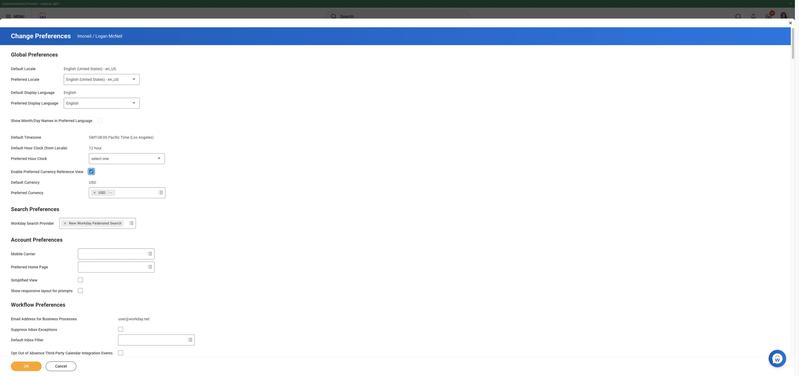 Task type: vqa. For each thing, say whether or not it's contained in the screenshot.
second effective: from the bottom
no



Task type: describe. For each thing, give the bounding box(es) containing it.
search down preferred currency
[[11, 206, 28, 213]]

address
[[21, 317, 36, 322]]

enable preferred currency reference view
[[11, 170, 83, 174]]

0 vertical spatial english (united states) - en_us
[[64, 67, 116, 71]]

email address for business processes element
[[118, 314, 150, 322]]

for inside workflow preferences group
[[37, 317, 41, 322]]

new workday federated search, press delete to clear value. option
[[61, 221, 124, 227]]

timezone
[[24, 136, 41, 140]]

new workday federated search element
[[69, 221, 122, 226]]

inbox for exceptions
[[28, 328, 37, 332]]

calendar
[[65, 352, 81, 356]]

close environment banner image
[[789, 2, 793, 5]]

prompts image for preferred currency
[[158, 190, 164, 196]]

default display language
[[11, 91, 55, 95]]

business
[[42, 317, 58, 322]]

cancel
[[55, 365, 67, 369]]

change
[[11, 32, 33, 40]]

new workday federated search
[[69, 222, 122, 226]]

hour for preferred
[[28, 157, 36, 161]]

layout
[[41, 289, 51, 294]]

preferred currency
[[11, 191, 43, 195]]

new
[[69, 222, 76, 226]]

workflow preferences group
[[11, 301, 780, 357]]

reference
[[57, 170, 74, 174]]

preferred home page
[[11, 266, 48, 270]]

usd for usd element inside the option
[[99, 191, 106, 195]]

home
[[28, 266, 38, 270]]

workday search provider
[[11, 222, 54, 226]]

search preferences
[[11, 206, 59, 213]]

search left provider
[[27, 222, 39, 226]]

gmt-
[[89, 136, 98, 140]]

gmt-08:00 pacific time (los angeles)
[[89, 136, 154, 140]]

opt out of absence third-party calendar integration events
[[11, 352, 113, 356]]

Default Inbox Filter field
[[118, 336, 186, 346]]

x small image
[[62, 221, 68, 227]]

(from
[[44, 146, 54, 151]]

clock for default
[[34, 146, 43, 151]]

usd, press delete to clear value. option
[[91, 190, 115, 197]]

0 vertical spatial (united
[[77, 67, 89, 71]]

enable
[[11, 170, 23, 174]]

locale)
[[55, 146, 67, 151]]

locale for preferred locale
[[28, 77, 39, 82]]

prompts
[[58, 289, 73, 294]]

adeptai_dpt1
[[41, 2, 60, 6]]

select one button
[[89, 153, 165, 165]]

preferred for preferred display language
[[11, 101, 27, 105]]

show for show month/day names in preferred language
[[11, 119, 20, 123]]

/
[[93, 34, 94, 39]]

lmcneil
[[77, 34, 92, 39]]

1 workday from the left
[[11, 222, 26, 226]]

change preferences
[[11, 32, 71, 40]]

08:00
[[98, 136, 107, 140]]

pacific
[[108, 136, 120, 140]]

simplified view
[[11, 279, 37, 283]]

default for default timezone
[[11, 136, 23, 140]]

0 vertical spatial states)
[[90, 67, 103, 71]]

cancel button
[[46, 362, 76, 372]]

show responsive layout for prompts
[[11, 289, 73, 294]]

exceptions
[[38, 328, 57, 332]]

user@workday.net
[[118, 317, 150, 322]]

language for preferred display language
[[41, 101, 58, 105]]

mobile carrier
[[11, 252, 35, 257]]

usd element inside option
[[99, 191, 106, 196]]

lmcneil / logan mcneil
[[77, 34, 122, 39]]

- inside banner
[[39, 2, 40, 6]]

english element
[[64, 89, 76, 95]]

global
[[11, 51, 27, 58]]

prompts image for preferred home page
[[147, 264, 153, 271]]

0 vertical spatial currency
[[40, 170, 56, 174]]

- inside dropdown button
[[106, 77, 107, 82]]

page
[[39, 266, 48, 270]]

events
[[101, 352, 113, 356]]

carrier
[[24, 252, 35, 257]]

default locale
[[11, 67, 36, 71]]

usd for topmost usd element
[[89, 180, 96, 185]]

1 vertical spatial -
[[103, 67, 105, 71]]

for inside account preferences group
[[52, 289, 57, 294]]

(los
[[130, 136, 138, 140]]

implementation preview -   adeptai_dpt1
[[2, 2, 60, 6]]

default inbox filter
[[11, 339, 43, 343]]

implementation
[[2, 2, 25, 6]]

preferred display language
[[11, 101, 58, 105]]

select
[[91, 157, 102, 161]]

default for default currency
[[11, 180, 23, 185]]

preferences for account preferences
[[33, 237, 63, 244]]

english (united states) - en_us inside dropdown button
[[66, 77, 119, 82]]

time
[[121, 136, 129, 140]]

ok
[[24, 365, 29, 369]]

account preferences button
[[11, 237, 63, 244]]

email address for business processes
[[11, 317, 77, 322]]

prompts image for filter
[[187, 337, 193, 344]]

account preferences group
[[11, 236, 780, 294]]

workday inside option
[[77, 222, 92, 226]]

en_us inside dropdown button
[[108, 77, 119, 82]]

preferred for preferred locale
[[11, 77, 27, 82]]

integration
[[82, 352, 100, 356]]

preferences for search preferences
[[29, 206, 59, 213]]

email
[[11, 317, 20, 322]]

0 vertical spatial usd element
[[89, 179, 96, 185]]

default timezone
[[11, 136, 41, 140]]

currency for preferred currency
[[28, 191, 43, 195]]

angeles)
[[139, 136, 154, 140]]

12 hour
[[89, 146, 102, 151]]

simplified
[[11, 279, 28, 283]]

of
[[25, 352, 29, 356]]

party
[[55, 352, 64, 356]]

language for default display language
[[38, 91, 55, 95]]

filter
[[35, 339, 43, 343]]

close change preferences image
[[789, 21, 793, 25]]

change preferences dialog
[[0, 0, 796, 377]]

gmt-08:00 pacific time (los angeles) element
[[89, 134, 154, 140]]

hour
[[94, 146, 102, 151]]

clock for preferred
[[37, 157, 47, 161]]

currency for default currency
[[24, 180, 40, 185]]

names
[[41, 119, 53, 123]]



Task type: locate. For each thing, give the bounding box(es) containing it.
notifications large image
[[751, 14, 757, 19]]

show month/day names in preferred language
[[11, 119, 92, 123]]

default for default hour clock (from locale)
[[11, 146, 23, 151]]

1 vertical spatial locale
[[28, 77, 39, 82]]

for right address
[[37, 317, 41, 322]]

view left check small image
[[75, 170, 83, 174]]

2 horizontal spatial prompts image
[[187, 337, 193, 344]]

- right preview
[[39, 2, 40, 6]]

1 vertical spatial states)
[[93, 77, 105, 82]]

default down default timezone
[[11, 146, 23, 151]]

workflow
[[11, 302, 34, 309]]

display up preferred display language on the top of page
[[24, 91, 37, 95]]

out
[[18, 352, 24, 356]]

0 vertical spatial prompts image
[[158, 190, 164, 196]]

profile logan mcneil element
[[777, 10, 792, 22]]

preferences up provider
[[29, 206, 59, 213]]

1 vertical spatial language
[[41, 101, 58, 105]]

2 vertical spatial currency
[[28, 191, 43, 195]]

0 vertical spatial language
[[38, 91, 55, 95]]

2 vertical spatial prompts image
[[187, 337, 193, 344]]

display for default
[[24, 91, 37, 95]]

hour for default
[[24, 146, 33, 151]]

english (united states) - en_us button
[[64, 74, 140, 85]]

third-
[[45, 352, 55, 356]]

search image
[[331, 13, 337, 20]]

3 default from the top
[[11, 136, 23, 140]]

0 horizontal spatial -
[[39, 2, 40, 6]]

1 vertical spatial hour
[[28, 157, 36, 161]]

0 vertical spatial prompts image
[[128, 220, 135, 227]]

inbox
[[28, 328, 37, 332], [24, 339, 34, 343]]

change preferences main content
[[0, 27, 796, 377]]

0 horizontal spatial for
[[37, 317, 41, 322]]

clock left (from
[[34, 146, 43, 151]]

workflow preferences button
[[11, 302, 65, 309]]

usd element
[[89, 179, 96, 185], [99, 191, 106, 196]]

default for default locale
[[11, 67, 23, 71]]

search right federated
[[110, 222, 122, 226]]

(united down english (united states) - en_us element
[[80, 77, 92, 82]]

language up gmt-
[[76, 119, 92, 123]]

hour down the default hour clock (from locale)
[[28, 157, 36, 161]]

default for default display language
[[11, 91, 23, 95]]

en_us
[[105, 67, 116, 71], [108, 77, 119, 82]]

lmcneil / logan mcneil element
[[77, 34, 122, 39]]

show left month/day
[[11, 119, 20, 123]]

search preferences group
[[11, 205, 780, 229]]

preferred inside account preferences group
[[11, 266, 27, 270]]

hour
[[24, 146, 33, 151], [28, 157, 36, 161]]

0 vertical spatial -
[[39, 2, 40, 6]]

1 vertical spatial english (united states) - en_us
[[66, 77, 119, 82]]

show
[[11, 119, 20, 123], [11, 289, 20, 294]]

prompts image inside workflow preferences group
[[187, 337, 193, 344]]

clock down the default hour clock (from locale)
[[37, 157, 47, 161]]

prompts image for provider
[[128, 220, 135, 227]]

prompts image
[[158, 190, 164, 196], [147, 264, 153, 271]]

workday right new
[[77, 222, 92, 226]]

search inside option
[[110, 222, 122, 226]]

preferred
[[11, 77, 27, 82], [11, 101, 27, 105], [58, 119, 75, 123], [11, 157, 27, 161], [23, 170, 40, 174], [11, 191, 27, 195], [11, 266, 27, 270]]

hour up the preferred hour clock
[[24, 146, 33, 151]]

2 horizontal spatial -
[[106, 77, 107, 82]]

implementation preview -   adeptai_dpt1 banner
[[0, 0, 796, 25]]

1 vertical spatial prompts image
[[147, 251, 153, 258]]

default hour clock (from locale)
[[11, 146, 67, 151]]

default currency
[[11, 180, 40, 185]]

1 horizontal spatial workday
[[77, 222, 92, 226]]

2 vertical spatial -
[[106, 77, 107, 82]]

states) down english (united states) - en_us element
[[93, 77, 105, 82]]

show down simplified
[[11, 289, 20, 294]]

locale
[[24, 67, 36, 71], [28, 77, 39, 82]]

english
[[64, 67, 76, 71], [66, 77, 79, 82], [64, 91, 76, 95], [66, 101, 79, 105]]

1 horizontal spatial for
[[52, 289, 57, 294]]

1 vertical spatial show
[[11, 289, 20, 294]]

view
[[75, 170, 83, 174], [29, 279, 37, 283]]

preferred up simplified
[[11, 266, 27, 270]]

search preferences button
[[11, 206, 59, 213]]

1 horizontal spatial usd
[[99, 191, 106, 195]]

default up the preferred locale
[[11, 67, 23, 71]]

prompts image inside account preferences group
[[147, 251, 153, 258]]

usd inside option
[[99, 191, 106, 195]]

account preferences
[[11, 237, 63, 244]]

one
[[103, 157, 109, 161]]

default inside workflow preferences group
[[11, 339, 23, 343]]

2 workday from the left
[[77, 222, 92, 226]]

locale up the preferred locale
[[24, 67, 36, 71]]

default down enable
[[11, 180, 23, 185]]

inbox left filter at the bottom left
[[24, 339, 34, 343]]

4 default from the top
[[11, 146, 23, 151]]

show for show responsive layout for prompts
[[11, 289, 20, 294]]

0 horizontal spatial view
[[29, 279, 37, 283]]

display for preferred
[[28, 101, 40, 105]]

opt
[[11, 352, 17, 356]]

check small image
[[88, 169, 95, 175]]

global preferences group
[[11, 50, 780, 199]]

1 default from the top
[[11, 67, 23, 71]]

inbox for filter
[[24, 339, 34, 343]]

1 vertical spatial view
[[29, 279, 37, 283]]

prompts image
[[128, 220, 135, 227], [147, 251, 153, 258], [187, 337, 193, 344]]

6 default from the top
[[11, 339, 23, 343]]

preferences down change preferences
[[28, 51, 58, 58]]

mobile
[[11, 252, 23, 257]]

1 horizontal spatial prompts image
[[158, 190, 164, 196]]

(united inside dropdown button
[[80, 77, 92, 82]]

workday up account
[[11, 222, 26, 226]]

- down english (united states) - en_us element
[[106, 77, 107, 82]]

clock
[[34, 146, 43, 151], [37, 157, 47, 161]]

2 vertical spatial language
[[76, 119, 92, 123]]

en_us up english (united states) - en_us dropdown button
[[105, 67, 116, 71]]

1 vertical spatial usd element
[[99, 191, 106, 196]]

5 default from the top
[[11, 180, 23, 185]]

1 horizontal spatial usd element
[[99, 191, 106, 196]]

inbox large image
[[767, 14, 772, 19]]

locale for default locale
[[24, 67, 36, 71]]

1 horizontal spatial view
[[75, 170, 83, 174]]

1 vertical spatial prompts image
[[147, 264, 153, 271]]

currency down default currency
[[28, 191, 43, 195]]

default left timezone
[[11, 136, 23, 140]]

0 horizontal spatial prompts image
[[147, 264, 153, 271]]

2 default from the top
[[11, 91, 23, 95]]

preferences for global preferences
[[28, 51, 58, 58]]

preferred for preferred hour clock
[[11, 157, 27, 161]]

select one
[[91, 157, 109, 161]]

1 show from the top
[[11, 119, 20, 123]]

english (united states) - en_us up english (united states) - en_us dropdown button
[[64, 67, 116, 71]]

0 vertical spatial en_us
[[105, 67, 116, 71]]

1 vertical spatial currency
[[24, 180, 40, 185]]

suppress inbox exceptions
[[11, 328, 57, 332]]

states) up english (united states) - en_us dropdown button
[[90, 67, 103, 71]]

0 vertical spatial for
[[52, 289, 57, 294]]

preferences for workflow preferences
[[35, 302, 65, 309]]

usd element down check small image
[[89, 179, 96, 185]]

0 vertical spatial hour
[[24, 146, 33, 151]]

usd right x small icon
[[99, 191, 106, 195]]

english (united states) - en_us element
[[64, 66, 116, 71]]

default for default inbox filter
[[11, 339, 23, 343]]

Preferred Home Page field
[[78, 263, 146, 273]]

related actions image
[[109, 191, 112, 195]]

view inside account preferences group
[[29, 279, 37, 283]]

suppress
[[11, 328, 27, 332]]

en_us down english (united states) - en_us element
[[108, 77, 119, 82]]

logan
[[96, 34, 108, 39]]

prompts image inside search preferences group
[[128, 220, 135, 227]]

states) inside dropdown button
[[93, 77, 105, 82]]

0 vertical spatial view
[[75, 170, 83, 174]]

(united
[[77, 67, 89, 71], [80, 77, 92, 82]]

preferred locale
[[11, 77, 39, 82]]

- up english (united states) - en_us dropdown button
[[103, 67, 105, 71]]

1 vertical spatial en_us
[[108, 77, 119, 82]]

12
[[89, 146, 93, 151]]

0 vertical spatial display
[[24, 91, 37, 95]]

preferences down provider
[[33, 237, 63, 244]]

global preferences
[[11, 51, 58, 58]]

1 horizontal spatial -
[[103, 67, 105, 71]]

responsive
[[21, 289, 40, 294]]

0 horizontal spatial usd
[[89, 180, 96, 185]]

show inside account preferences group
[[11, 289, 20, 294]]

0 horizontal spatial usd element
[[89, 179, 96, 185]]

english button
[[64, 98, 140, 109]]

preferred for preferred home page
[[11, 266, 27, 270]]

workday
[[11, 222, 26, 226], [77, 222, 92, 226]]

0 vertical spatial inbox
[[28, 328, 37, 332]]

preferred right in
[[58, 119, 75, 123]]

currency up preferred currency
[[24, 180, 40, 185]]

usd element right x small icon
[[99, 191, 106, 196]]

preferences up business
[[35, 302, 65, 309]]

month/day
[[21, 119, 40, 123]]

language up preferred display language on the top of page
[[38, 91, 55, 95]]

account
[[11, 237, 31, 244]]

display down default display language
[[28, 101, 40, 105]]

workflow preferences
[[11, 302, 65, 309]]

0 horizontal spatial prompts image
[[128, 220, 135, 227]]

preferred down default currency
[[11, 191, 27, 195]]

workday assistant region
[[769, 348, 789, 368]]

global preferences button
[[11, 51, 58, 58]]

1 vertical spatial usd
[[99, 191, 106, 195]]

1 vertical spatial inbox
[[24, 339, 34, 343]]

preferences up global preferences
[[35, 32, 71, 40]]

view inside 'global preferences' group
[[75, 170, 83, 174]]

provider
[[40, 222, 54, 226]]

locale up default display language
[[28, 77, 39, 82]]

1 vertical spatial clock
[[37, 157, 47, 161]]

english (united states) - en_us down english (united states) - en_us element
[[66, 77, 119, 82]]

(united up english (united states) - en_us dropdown button
[[77, 67, 89, 71]]

prompts image inside account preferences group
[[147, 264, 153, 271]]

preferred up default currency
[[23, 170, 40, 174]]

0 horizontal spatial workday
[[11, 222, 26, 226]]

language
[[38, 91, 55, 95], [41, 101, 58, 105], [76, 119, 92, 123]]

1 horizontal spatial prompts image
[[147, 251, 153, 258]]

currency left reference
[[40, 170, 56, 174]]

for right layout on the bottom of page
[[52, 289, 57, 294]]

display
[[24, 91, 37, 95], [28, 101, 40, 105]]

0 vertical spatial clock
[[34, 146, 43, 151]]

preferred down 'default locale'
[[11, 77, 27, 82]]

preferred hour clock
[[11, 157, 47, 161]]

in
[[54, 119, 58, 123]]

view up responsive in the bottom of the page
[[29, 279, 37, 283]]

preferences for change preferences
[[35, 32, 71, 40]]

0 vertical spatial usd
[[89, 180, 96, 185]]

1 vertical spatial for
[[37, 317, 41, 322]]

processes
[[59, 317, 77, 322]]

preferred up enable
[[11, 157, 27, 161]]

federated
[[93, 222, 109, 226]]

x small image
[[92, 191, 97, 196]]

Mobile Carrier field
[[78, 250, 146, 259]]

usd up x small icon
[[89, 180, 96, 185]]

show inside 'global preferences' group
[[11, 119, 20, 123]]

usd
[[89, 180, 96, 185], [99, 191, 106, 195]]

preview
[[26, 2, 38, 6]]

mcneil
[[109, 34, 122, 39]]

preferences
[[35, 32, 71, 40], [28, 51, 58, 58], [29, 206, 59, 213], [33, 237, 63, 244], [35, 302, 65, 309]]

inbox down address
[[28, 328, 37, 332]]

12 hour element
[[89, 145, 102, 151]]

default down suppress
[[11, 339, 23, 343]]

default down the preferred locale
[[11, 91, 23, 95]]

absence
[[29, 352, 44, 356]]

language up the show month/day names in preferred language
[[41, 101, 58, 105]]

preferred down default display language
[[11, 101, 27, 105]]

preferred for preferred currency
[[11, 191, 27, 195]]

0 vertical spatial locale
[[24, 67, 36, 71]]

for
[[52, 289, 57, 294], [37, 317, 41, 322]]

0 vertical spatial show
[[11, 119, 20, 123]]

1 vertical spatial (united
[[80, 77, 92, 82]]

1 vertical spatial display
[[28, 101, 40, 105]]

2 show from the top
[[11, 289, 20, 294]]

ok button
[[11, 362, 42, 372]]



